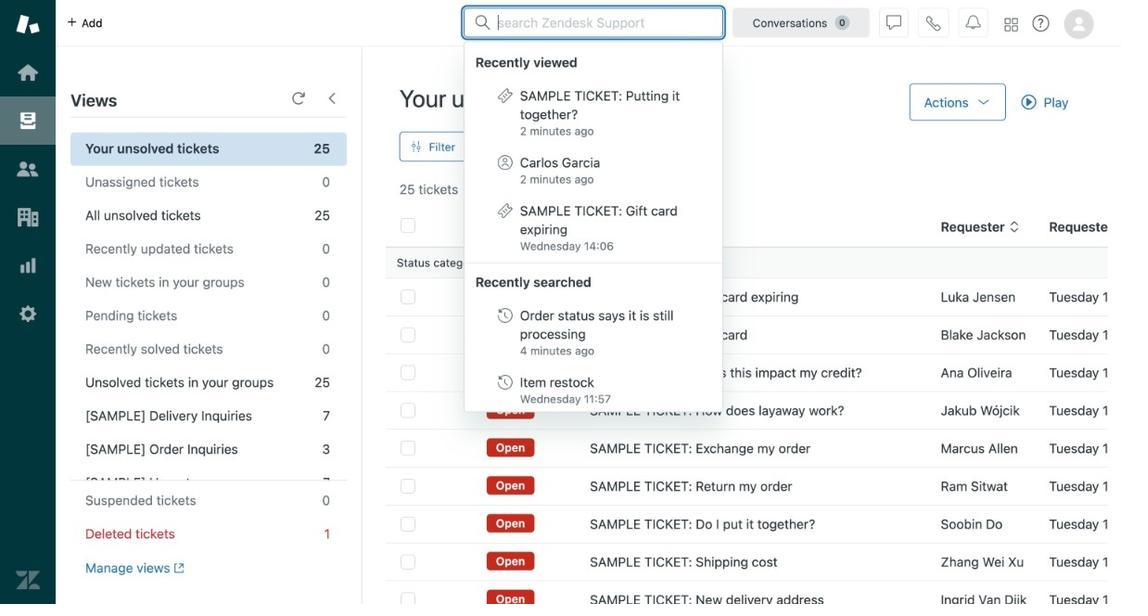 Task type: vqa. For each thing, say whether or not it's contained in the screenshot.
Format text icon
no



Task type: locate. For each thing, give the bounding box(es) containing it.
row
[[386, 278, 1122, 316], [386, 316, 1122, 354], [386, 354, 1122, 391], [386, 391, 1122, 429], [386, 429, 1122, 467], [386, 467, 1122, 505], [386, 505, 1122, 543], [386, 543, 1122, 581], [386, 581, 1122, 604]]

zendesk support image
[[16, 12, 40, 36]]

organizations image
[[16, 205, 40, 229]]

1 option from the top
[[465, 79, 723, 146]]

1 vertical spatial 2 minutes ago text field
[[520, 173, 595, 186]]

zendesk products image
[[1006, 18, 1019, 31]]

option
[[465, 79, 723, 146], [465, 146, 723, 194], [465, 194, 723, 261], [465, 299, 723, 366], [465, 366, 723, 414]]

0 vertical spatial 2 minutes ago text field
[[520, 124, 595, 137]]

1 2 minutes ago text field from the top
[[520, 124, 595, 137]]

2 option from the top
[[465, 146, 723, 194]]

button displays agent's chat status as invisible. image
[[887, 15, 902, 30]]

6 row from the top
[[386, 467, 1122, 505]]

views image
[[16, 109, 40, 133]]

5 row from the top
[[386, 429, 1122, 467]]

2 minutes ago text field for first option
[[520, 124, 595, 137]]

recently viewed group
[[465, 79, 723, 261]]

4 option from the top
[[465, 299, 723, 366]]

refresh views pane image
[[291, 91, 306, 106]]

options list box
[[464, 41, 724, 414]]

recently searched group
[[465, 299, 723, 414]]

hide panel views image
[[325, 91, 340, 106]]

5 option from the top
[[465, 366, 723, 414]]

get started image
[[16, 60, 40, 84]]

main element
[[0, 0, 56, 604]]

2 row from the top
[[386, 316, 1122, 354]]

8 row from the top
[[386, 543, 1122, 581]]

2 2 minutes ago text field from the top
[[520, 173, 595, 186]]

2 minutes ago text field
[[520, 124, 595, 137], [520, 173, 595, 186]]



Task type: describe. For each thing, give the bounding box(es) containing it.
3 option from the top
[[465, 194, 723, 261]]

reporting image
[[16, 253, 40, 277]]

9 row from the top
[[386, 581, 1122, 604]]

2 minutes ago text field for second option
[[520, 173, 595, 186]]

customers image
[[16, 157, 40, 181]]

opens in a new tab image
[[170, 563, 185, 574]]

get help image
[[1033, 15, 1050, 32]]

4 row from the top
[[386, 391, 1122, 429]]

notifications image
[[967, 15, 981, 30]]

1 row from the top
[[386, 278, 1122, 316]]

7 row from the top
[[386, 505, 1122, 543]]

search Zendesk Support field
[[498, 13, 712, 32]]

4 minutes ago text field
[[520, 344, 595, 357]]

3 row from the top
[[386, 354, 1122, 391]]

zendesk image
[[16, 568, 40, 592]]

Wednesday 14:06 text field
[[520, 239, 614, 252]]

admin image
[[16, 302, 40, 326]]

Wednesday 11:57 text field
[[520, 392, 612, 405]]



